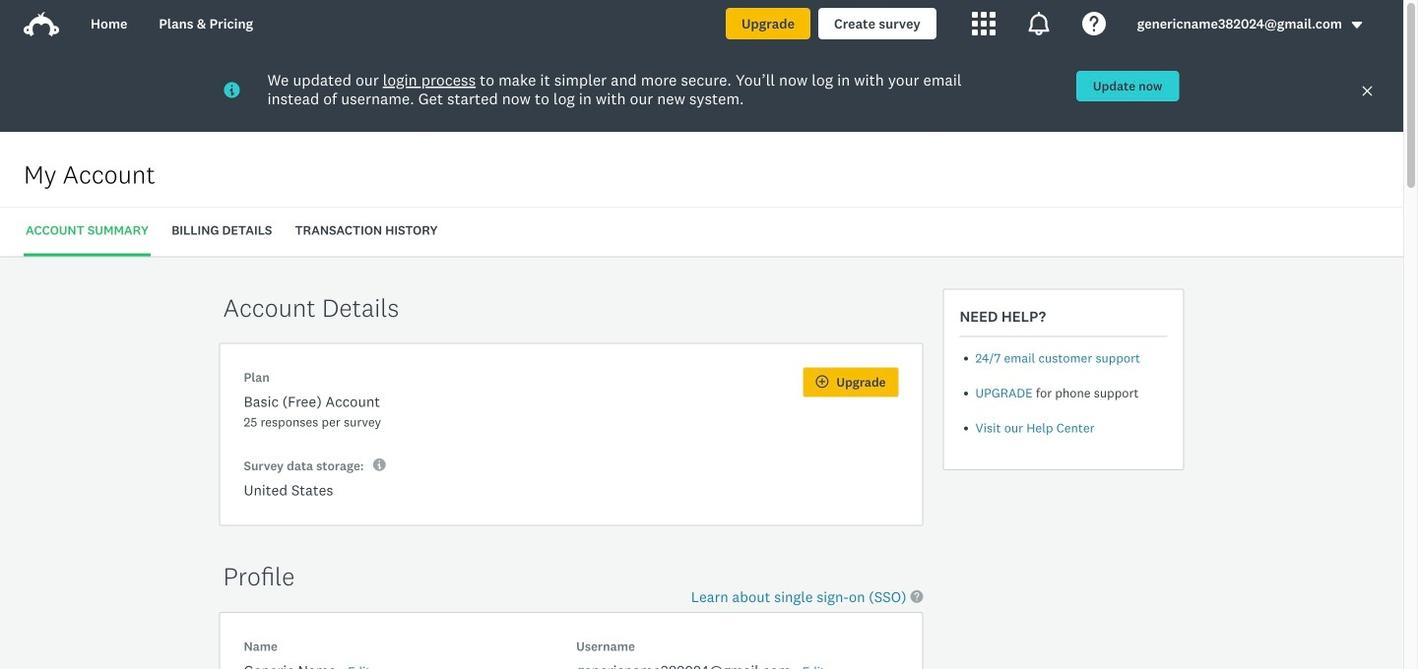 Task type: vqa. For each thing, say whether or not it's contained in the screenshot.
SurveyMonkey Logo
yes



Task type: describe. For each thing, give the bounding box(es) containing it.
help icon image
[[1082, 12, 1106, 35]]

dropdown arrow image
[[1351, 18, 1364, 32]]



Task type: locate. For each thing, give the bounding box(es) containing it.
products icon image
[[972, 12, 996, 35], [1027, 12, 1051, 35]]

1 products icon image from the left
[[972, 12, 996, 35]]

2 products icon image from the left
[[1027, 12, 1051, 35]]

0 horizontal spatial products icon image
[[972, 12, 996, 35]]

x image
[[1361, 85, 1374, 98]]

1 horizontal spatial products icon image
[[1027, 12, 1051, 35]]

surveymonkey logo image
[[24, 12, 59, 37]]



